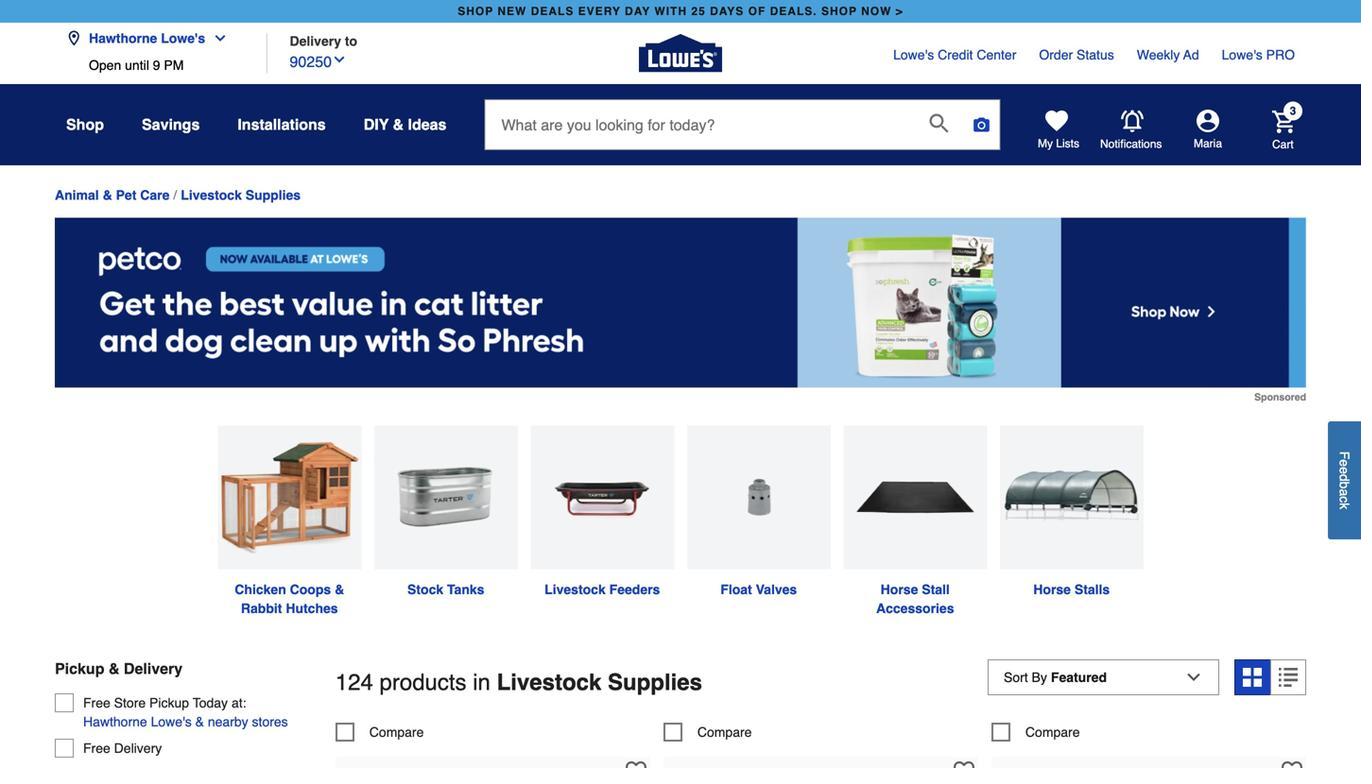 Task type: vqa. For each thing, say whether or not it's contained in the screenshot.
Right
no



Task type: locate. For each thing, give the bounding box(es) containing it.
livestock
[[181, 187, 242, 203], [545, 582, 606, 597], [497, 670, 601, 696]]

hawthorne down store
[[83, 715, 147, 730]]

f e e d b a c k button
[[1328, 421, 1361, 540]]

today
[[193, 696, 228, 711]]

d
[[1337, 474, 1352, 482]]

2 free from the top
[[83, 741, 110, 756]]

stock tanks
[[407, 582, 484, 597]]

& right coops
[[335, 582, 344, 597]]

25
[[691, 5, 706, 18]]

animal & pet care link
[[55, 187, 170, 203]]

weekly ad
[[1137, 47, 1199, 62]]

1 horizontal spatial supplies
[[608, 670, 702, 696]]

livestock right in
[[497, 670, 601, 696]]

3159633 element
[[663, 723, 752, 742]]

1 e from the top
[[1337, 460, 1352, 467]]

float
[[721, 582, 752, 597]]

1 horizontal spatial chevron down image
[[332, 52, 347, 67]]

1 vertical spatial free
[[83, 741, 110, 756]]

2 vertical spatial livestock
[[497, 670, 601, 696]]

1 horse from the left
[[881, 582, 918, 597]]

stock tanks image
[[374, 426, 518, 570]]

search image
[[930, 114, 948, 133]]

& left pet
[[103, 187, 112, 203]]

hawthorne lowe's & nearby stores
[[83, 715, 288, 730]]

lowe's up pm
[[161, 31, 205, 46]]

now
[[861, 5, 892, 18]]

2 horizontal spatial compare
[[1025, 725, 1080, 740]]

shop button
[[66, 108, 104, 142]]

1 vertical spatial hawthorne
[[83, 715, 147, 730]]

& for delivery
[[109, 660, 120, 678]]

0 vertical spatial chevron down image
[[205, 31, 228, 46]]

livestock supplies link
[[181, 187, 301, 203]]

free down free store pickup today at:
[[83, 741, 110, 756]]

e up 'b'
[[1337, 467, 1352, 474]]

1 shop from the left
[[458, 5, 494, 18]]

& up store
[[109, 660, 120, 678]]

nearby
[[208, 715, 248, 730]]

weekly
[[1137, 47, 1180, 62]]

hawthorne inside hawthorne lowe's & nearby stores button
[[83, 715, 147, 730]]

& down today
[[195, 715, 204, 730]]

shop left new
[[458, 5, 494, 18]]

lowe's
[[161, 31, 205, 46], [893, 47, 934, 62], [1222, 47, 1263, 62], [151, 715, 192, 730]]

1 free from the top
[[83, 696, 110, 711]]

0 horizontal spatial pickup
[[55, 660, 104, 678]]

0 horizontal spatial heart outline image
[[626, 761, 646, 768]]

1 horizontal spatial compare
[[697, 725, 752, 740]]

compare inside 3159633 element
[[697, 725, 752, 740]]

0 horizontal spatial compare
[[369, 725, 424, 740]]

livestock feeders
[[545, 582, 660, 597]]

5014555049 element
[[991, 723, 1080, 742]]

e
[[1337, 460, 1352, 467], [1337, 467, 1352, 474]]

free store pickup today at:
[[83, 696, 246, 711]]

b
[[1337, 482, 1352, 489]]

lowe's inside button
[[161, 31, 205, 46]]

free
[[83, 696, 110, 711], [83, 741, 110, 756]]

pickup
[[55, 660, 104, 678], [149, 696, 189, 711]]

new
[[497, 5, 527, 18]]

hawthorne inside hawthorne lowe's button
[[89, 31, 157, 46]]

None search field
[[484, 99, 1000, 168]]

chicken
[[235, 582, 286, 597]]

accessories
[[876, 601, 954, 616]]

diy & ideas
[[364, 116, 447, 133]]

1 horizontal spatial heart outline image
[[954, 761, 974, 768]]

hawthorne
[[89, 31, 157, 46], [83, 715, 147, 730]]

compare
[[369, 725, 424, 740], [697, 725, 752, 740], [1025, 725, 1080, 740]]

deals
[[531, 5, 574, 18]]

livestock right /
[[181, 187, 242, 203]]

shop left now
[[821, 5, 857, 18]]

lowe's left credit
[[893, 47, 934, 62]]

& for pet
[[103, 187, 112, 203]]

hawthorne lowe's button
[[66, 19, 235, 58]]

stock tanks link
[[368, 426, 524, 599]]

pickup up free delivery
[[55, 660, 104, 678]]

shop
[[458, 5, 494, 18], [821, 5, 857, 18]]

0 vertical spatial supplies
[[245, 187, 301, 203]]

horse left stalls
[[1033, 582, 1071, 597]]

1 horizontal spatial horse
[[1033, 582, 1071, 597]]

float valves image
[[687, 426, 831, 570]]

supplies
[[245, 187, 301, 203], [608, 670, 702, 696]]

delivery up 90250
[[290, 34, 341, 49]]

delivery up free store pickup today at:
[[124, 660, 183, 678]]

credit
[[938, 47, 973, 62]]

lowe's left pro
[[1222, 47, 1263, 62]]

compare for 3159639 element
[[369, 725, 424, 740]]

1 horizontal spatial pickup
[[149, 696, 189, 711]]

lowe's inside button
[[151, 715, 192, 730]]

a
[[1337, 489, 1352, 496]]

compare for 3159633 element
[[697, 725, 752, 740]]

3159639 element
[[335, 723, 424, 742]]

0 horizontal spatial horse
[[881, 582, 918, 597]]

horse inside horse stall accessories
[[881, 582, 918, 597]]

animal
[[55, 187, 99, 203]]

installations button
[[238, 108, 326, 142]]

supplies down installations button
[[245, 187, 301, 203]]

my lists
[[1038, 137, 1079, 150]]

/
[[173, 188, 177, 203]]

0 vertical spatial free
[[83, 696, 110, 711]]

& inside animal & pet care / livestock supplies
[[103, 187, 112, 203]]

deals.
[[770, 5, 817, 18]]

f e e d b a c k
[[1337, 451, 1352, 510]]

free left store
[[83, 696, 110, 711]]

1 compare from the left
[[369, 725, 424, 740]]

horse stalls image
[[1000, 426, 1143, 570]]

124 products in livestock supplies
[[335, 670, 702, 696]]

2 vertical spatial delivery
[[114, 741, 162, 756]]

2 compare from the left
[[697, 725, 752, 740]]

lowe's home improvement lists image
[[1045, 110, 1068, 132]]

lowe's home improvement logo image
[[639, 12, 722, 95]]

0 vertical spatial hawthorne
[[89, 31, 157, 46]]

pickup up hawthorne lowe's & nearby stores at the left bottom
[[149, 696, 189, 711]]

delivery
[[290, 34, 341, 49], [124, 660, 183, 678], [114, 741, 162, 756]]

compare inside 5014555049 element
[[1025, 725, 1080, 740]]

horse up accessories
[[881, 582, 918, 597]]

0 vertical spatial livestock
[[181, 187, 242, 203]]

2 horse from the left
[[1033, 582, 1071, 597]]

rabbit
[[241, 601, 282, 616]]

& inside chicken coops & rabbit hutches
[[335, 582, 344, 597]]

& right diy
[[393, 116, 404, 133]]

1 vertical spatial pickup
[[149, 696, 189, 711]]

& inside button
[[393, 116, 404, 133]]

heart outline image
[[626, 761, 646, 768], [954, 761, 974, 768]]

livestock left feeders
[[545, 582, 606, 597]]

& inside button
[[195, 715, 204, 730]]

0 horizontal spatial supplies
[[245, 187, 301, 203]]

stores
[[252, 715, 288, 730]]

float valves link
[[681, 426, 837, 599]]

lowe's down free store pickup today at:
[[151, 715, 192, 730]]

0 horizontal spatial chevron down image
[[205, 31, 228, 46]]

3 compare from the left
[[1025, 725, 1080, 740]]

delivery to
[[290, 34, 357, 49]]

1 vertical spatial chevron down image
[[332, 52, 347, 67]]

float valves
[[721, 582, 797, 597]]

1 horizontal spatial shop
[[821, 5, 857, 18]]

k
[[1337, 503, 1352, 510]]

free for free delivery
[[83, 741, 110, 756]]

supplies up 3159633 element
[[608, 670, 702, 696]]

in
[[473, 670, 490, 696]]

9
[[153, 58, 160, 73]]

valves
[[756, 582, 797, 597]]

order status
[[1039, 47, 1114, 62]]

livestock feeders image
[[530, 426, 674, 570]]

pickup & delivery
[[55, 660, 183, 678]]

0 vertical spatial delivery
[[290, 34, 341, 49]]

lowe's home improvement cart image
[[1272, 110, 1295, 133]]

horse stalls link
[[993, 426, 1150, 599]]

lowe's credit center
[[893, 47, 1016, 62]]

horse stalls
[[1033, 582, 1110, 597]]

e up d
[[1337, 460, 1352, 467]]

order status link
[[1039, 45, 1114, 64]]

hawthorne up open until 9 pm
[[89, 31, 157, 46]]

stock
[[407, 582, 443, 597]]

center
[[977, 47, 1016, 62]]

chevron down image
[[205, 31, 228, 46], [332, 52, 347, 67]]

compare inside 3159639 element
[[369, 725, 424, 740]]

horse stall accessories image
[[843, 426, 987, 570]]

shop new deals every day with 25 days of deals. shop now > link
[[454, 0, 907, 23]]

0 horizontal spatial shop
[[458, 5, 494, 18]]

compare for 5014555049 element
[[1025, 725, 1080, 740]]

notifications
[[1100, 137, 1162, 151]]

lowe's pro
[[1222, 47, 1295, 62]]

location image
[[66, 31, 81, 46]]

my
[[1038, 137, 1053, 150]]

delivery down store
[[114, 741, 162, 756]]



Task type: describe. For each thing, give the bounding box(es) containing it.
stall
[[922, 582, 950, 597]]

90250
[[290, 53, 332, 70]]

lowe's home improvement notification center image
[[1121, 110, 1144, 133]]

diy & ideas button
[[364, 108, 447, 142]]

124
[[335, 670, 373, 696]]

feeders
[[609, 582, 660, 597]]

hawthorne lowe's & nearby stores button
[[83, 713, 288, 732]]

maria button
[[1163, 110, 1253, 151]]

1 vertical spatial supplies
[[608, 670, 702, 696]]

chevron down image inside hawthorne lowe's button
[[205, 31, 228, 46]]

camera image
[[972, 115, 991, 134]]

>
[[896, 5, 903, 18]]

lists
[[1056, 137, 1079, 150]]

care
[[140, 187, 170, 203]]

0 vertical spatial pickup
[[55, 660, 104, 678]]

cart
[[1272, 138, 1294, 151]]

livestock inside animal & pet care / livestock supplies
[[181, 187, 242, 203]]

status
[[1077, 47, 1114, 62]]

installations
[[238, 116, 326, 133]]

horse for horse stall accessories
[[881, 582, 918, 597]]

1 vertical spatial delivery
[[124, 660, 183, 678]]

f
[[1337, 451, 1352, 460]]

coops
[[290, 582, 331, 597]]

lowe's pro link
[[1222, 45, 1295, 64]]

every
[[578, 5, 621, 18]]

stalls
[[1075, 582, 1110, 597]]

at:
[[232, 696, 246, 711]]

chicken coops & rabbit hutches
[[235, 582, 348, 616]]

grid view image
[[1243, 668, 1262, 687]]

heart outline image
[[1282, 761, 1302, 768]]

hutches
[[286, 601, 338, 616]]

3
[[1290, 104, 1296, 118]]

order
[[1039, 47, 1073, 62]]

shop
[[66, 116, 104, 133]]

90250 button
[[290, 49, 347, 73]]

chicken coops & rabbit hutches link
[[211, 426, 368, 618]]

hawthorne for hawthorne lowe's
[[89, 31, 157, 46]]

chicken coops & rabbit hutches image
[[218, 426, 361, 570]]

hawthorne lowe's
[[89, 31, 205, 46]]

open until 9 pm
[[89, 58, 184, 73]]

ideas
[[408, 116, 447, 133]]

supplies inside animal & pet care / livestock supplies
[[245, 187, 301, 203]]

animal & pet care / livestock supplies
[[55, 187, 301, 203]]

pm
[[164, 58, 184, 73]]

2 shop from the left
[[821, 5, 857, 18]]

with
[[654, 5, 687, 18]]

weekly ad link
[[1137, 45, 1199, 64]]

livestock feeders link
[[524, 426, 681, 599]]

1 heart outline image from the left
[[626, 761, 646, 768]]

diy
[[364, 116, 389, 133]]

my lists link
[[1038, 110, 1079, 151]]

store
[[114, 696, 146, 711]]

open
[[89, 58, 121, 73]]

& for ideas
[[393, 116, 404, 133]]

free for free store pickup today at:
[[83, 696, 110, 711]]

days
[[710, 5, 744, 18]]

of
[[748, 5, 766, 18]]

savings button
[[142, 108, 200, 142]]

advertisement region
[[55, 218, 1306, 403]]

pet
[[116, 187, 136, 203]]

tanks
[[447, 582, 484, 597]]

2 e from the top
[[1337, 467, 1352, 474]]

day
[[625, 5, 650, 18]]

maria
[[1194, 137, 1222, 150]]

horse for horse stalls
[[1033, 582, 1071, 597]]

chevron down image inside 90250 button
[[332, 52, 347, 67]]

2 heart outline image from the left
[[954, 761, 974, 768]]

list view image
[[1279, 668, 1298, 687]]

1 vertical spatial livestock
[[545, 582, 606, 597]]

shop new deals every day with 25 days of deals. shop now >
[[458, 5, 903, 18]]

to
[[345, 34, 357, 49]]

ad
[[1183, 47, 1199, 62]]

c
[[1337, 496, 1352, 503]]

pro
[[1266, 47, 1295, 62]]

Search Query text field
[[485, 100, 914, 149]]

free delivery
[[83, 741, 162, 756]]

hawthorne for hawthorne lowe's & nearby stores
[[83, 715, 147, 730]]

horse stall accessories link
[[837, 426, 993, 618]]

horse stall accessories
[[876, 582, 954, 616]]

until
[[125, 58, 149, 73]]

products
[[380, 670, 467, 696]]



